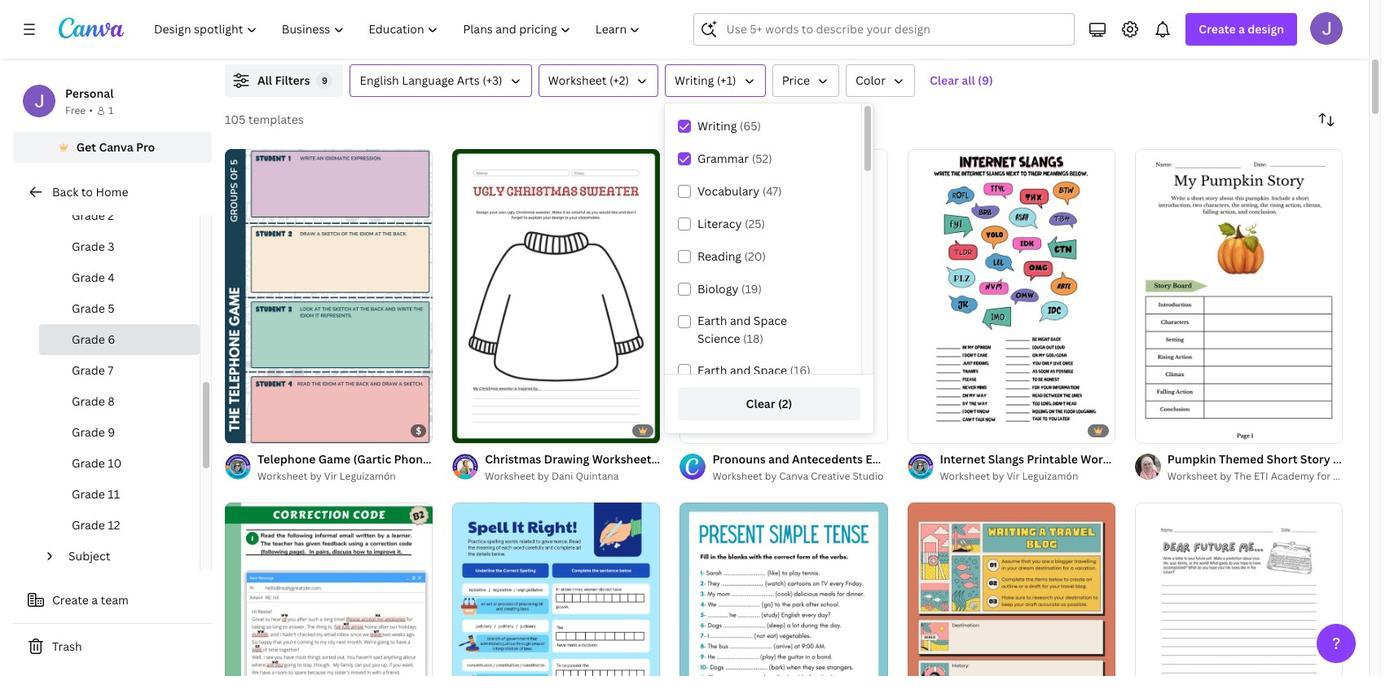 Task type: locate. For each thing, give the bounding box(es) containing it.
0 vertical spatial the
[[258, 11, 278, 27]]

lesson down symbiotic
[[555, 29, 588, 43]]

worksheet up quintana
[[592, 451, 652, 467]]

grade down grade 2
[[72, 239, 105, 254]]

creative down the solar system link
[[339, 29, 378, 43]]

clear (2)
[[746, 396, 792, 412]]

space inside earth and space science
[[754, 313, 787, 328]]

by inside symbiotic relationships lesson by canva creative studio
[[591, 29, 602, 43]]

bacteria and viruses link
[[853, 11, 1098, 29]]

0 vertical spatial 9
[[322, 74, 328, 86]]

by left eti
[[1220, 469, 1232, 483]]

free
[[65, 103, 86, 117]]

and up "ljr"
[[902, 11, 923, 27]]

grade left 6
[[72, 332, 105, 347]]

10
[[108, 456, 122, 471]]

0 horizontal spatial 3
[[108, 239, 114, 254]]

a for design
[[1239, 21, 1245, 37]]

the solar system lesson by canva creative studio
[[258, 11, 411, 43]]

canva left pro on the top left
[[99, 139, 133, 155]]

motion
[[1151, 11, 1190, 27]]

2 worksheet by vir leguizamón link from the left
[[940, 469, 1115, 485]]

grammar (52)
[[698, 151, 772, 166]]

designs
[[1256, 29, 1293, 43]]

1 horizontal spatial vir
[[1007, 469, 1020, 483]]

in
[[654, 451, 665, 467]]

leguizamón down printable
[[1022, 469, 1078, 483]]

and for motion and force lesson by dream bird designs
[[1193, 11, 1214, 27]]

0 vertical spatial earth
[[698, 313, 727, 328]]

leguizamón inside internet slangs printable worksheet worksheet by vir leguizamón
[[1022, 469, 1078, 483]]

2 horizontal spatial studio
[[853, 469, 884, 483]]

2 leguizamón from the left
[[1022, 469, 1078, 483]]

grade for grade 9
[[72, 425, 105, 440]]

by down symbiotic
[[591, 29, 602, 43]]

and inside christmas drawing worksheet in green and red simple style worksheet by dani quintana
[[704, 451, 725, 467]]

earth up science
[[698, 313, 727, 328]]

and inside earth and space science
[[730, 313, 751, 328]]

0 vertical spatial create
[[1199, 21, 1236, 37]]

(47)
[[762, 183, 782, 199]]

grade for grade 3
[[72, 239, 105, 254]]

grade left '8' at left
[[72, 394, 105, 409]]

and for bacteria and viruses lesson by ljr edu resources
[[902, 11, 923, 27]]

and up dream
[[1193, 11, 1214, 27]]

earth inside earth and space science
[[698, 313, 727, 328]]

jacob simon image
[[1310, 12, 1343, 45]]

and inside bacteria and viruses lesson by ljr edu resources
[[902, 11, 923, 27]]

grade 11
[[72, 486, 120, 502]]

2 horizontal spatial creative
[[811, 469, 850, 483]]

None search field
[[694, 13, 1075, 46]]

grade 4
[[72, 270, 115, 285]]

by left dani at the left bottom of the page
[[538, 469, 549, 483]]

11 grade from the top
[[72, 517, 105, 533]]

0 horizontal spatial vir
[[324, 469, 337, 483]]

grade 7
[[72, 363, 113, 378]]

earth for earth and space (16)
[[698, 363, 727, 378]]

lesson by canva creative studio link down relationships
[[555, 29, 801, 45]]

6 grade from the top
[[72, 363, 105, 378]]

writing inside button
[[675, 73, 714, 88]]

9 filter options selected element
[[317, 73, 333, 89]]

1 of 3 link
[[225, 149, 433, 443]]

worksheet by vir leguizamón link for slangs
[[940, 469, 1115, 485]]

internet slangs printable worksheet worksheet by vir leguizamón
[[940, 451, 1140, 483]]

design
[[1248, 21, 1284, 37]]

by down solar at left
[[293, 29, 305, 43]]

clear for clear (2)
[[746, 396, 775, 412]]

pronouns and  antecedents english worksheet in white green friendly hand drawn style image
[[680, 149, 888, 443]]

worksheet (+2)
[[548, 73, 629, 88]]

clear left the all
[[930, 73, 959, 88]]

0 horizontal spatial creative
[[339, 29, 378, 43]]

0 vertical spatial clear
[[930, 73, 959, 88]]

and up (18)
[[730, 313, 751, 328]]

1 horizontal spatial create
[[1199, 21, 1236, 37]]

writing correction code level b2 worksheet image
[[225, 503, 433, 676]]

space for (16)
[[754, 363, 787, 378]]

2 vertical spatial a
[[92, 592, 98, 608]]

color
[[856, 73, 886, 88]]

lesson
[[258, 29, 291, 43], [555, 29, 588, 43], [853, 29, 886, 43], [1151, 29, 1184, 43]]

canva
[[307, 29, 336, 43], [605, 29, 634, 43], [99, 139, 133, 155], [779, 469, 808, 483]]

4 grade from the top
[[72, 301, 105, 316]]

grade 10
[[72, 456, 122, 471]]

earth down science
[[698, 363, 727, 378]]

0 horizontal spatial english
[[360, 73, 399, 88]]

the
[[258, 11, 278, 27], [1234, 469, 1252, 483]]

vir inside telephone game (gartic phone) english idioms worksheet worksheet by vir leguizamón
[[324, 469, 337, 483]]

writing
[[675, 73, 714, 88], [698, 118, 737, 134]]

and inside motion and force lesson by dream bird designs
[[1193, 11, 1214, 27]]

3 up 4
[[108, 239, 114, 254]]

(18)
[[743, 331, 764, 346]]

1 horizontal spatial worksheet by vir leguizamón link
[[940, 469, 1115, 485]]

by down the slangs
[[993, 469, 1004, 483]]

language
[[402, 73, 454, 88]]

0 vertical spatial a
[[1239, 21, 1245, 37]]

slangs
[[988, 451, 1024, 467]]

1 vertical spatial english
[[436, 451, 476, 467]]

0 horizontal spatial create
[[52, 592, 89, 608]]

grade for grade 4
[[72, 270, 105, 285]]

a inside 'dropdown button'
[[1239, 21, 1245, 37]]

by inside the solar system lesson by canva creative studio
[[293, 29, 305, 43]]

4 lesson from the left
[[1151, 29, 1184, 43]]

leguizamón inside telephone game (gartic phone) english idioms worksheet worksheet by vir leguizamón
[[340, 469, 396, 483]]

create a team button
[[13, 584, 212, 617]]

studio inside the solar system lesson by canva creative studio
[[381, 29, 411, 43]]

vir inside internet slangs printable worksheet worksheet by vir leguizamón
[[1007, 469, 1020, 483]]

1 lesson by canva creative studio link from the left
[[258, 29, 503, 45]]

2
[[108, 208, 114, 223]]

lesson by canva creative studio link for symbiotic relationships
[[555, 29, 801, 45]]

2 grade from the top
[[72, 239, 105, 254]]

(16)
[[790, 363, 811, 378]]

grade 2 link
[[39, 200, 200, 231]]

worksheet left (+2)
[[548, 73, 607, 88]]

1 horizontal spatial clear
[[930, 73, 959, 88]]

vir down game
[[324, 469, 337, 483]]

1 vertical spatial space
[[754, 363, 787, 378]]

worksheet by vir leguizamón link down the slangs
[[940, 469, 1115, 485]]

lesson by canva creative studio link down system
[[258, 29, 503, 45]]

the left eti
[[1234, 469, 1252, 483]]

grade 8
[[72, 394, 115, 409]]

1 horizontal spatial english
[[436, 451, 476, 467]]

writing left (+1)
[[675, 73, 714, 88]]

create
[[1199, 21, 1236, 37], [52, 592, 89, 608]]

7 grade from the top
[[72, 394, 105, 409]]

vir down the slangs
[[1007, 469, 1020, 483]]

1 horizontal spatial studio
[[678, 29, 709, 43]]

lesson inside motion and force lesson by dream bird designs
[[1151, 29, 1184, 43]]

9 right filters
[[322, 74, 328, 86]]

2 lesson by canva creative studio link from the left
[[555, 29, 801, 45]]

(52)
[[752, 151, 772, 166]]

0 vertical spatial english
[[360, 73, 399, 88]]

1
[[108, 103, 113, 117], [236, 424, 241, 436]]

vocabulary (47)
[[698, 183, 782, 199]]

writing up grammar
[[698, 118, 737, 134]]

grade down grade 8
[[72, 425, 105, 440]]

space
[[754, 313, 787, 328], [754, 363, 787, 378]]

1 horizontal spatial the
[[1234, 469, 1252, 483]]

game
[[318, 451, 351, 467]]

1 vertical spatial 9
[[108, 425, 115, 440]]

space for science
[[754, 313, 787, 328]]

lesson down solar at left
[[258, 29, 291, 43]]

english language arts (+3) button
[[350, 64, 532, 97]]

9 down '8' at left
[[108, 425, 115, 440]]

idioms
[[479, 451, 517, 467]]

3 inside "1 of 3" link
[[254, 424, 260, 436]]

relationships
[[614, 11, 689, 27]]

by left dream
[[1186, 29, 1198, 43]]

biology
[[698, 281, 739, 297]]

grade
[[72, 208, 105, 223], [72, 239, 105, 254], [72, 270, 105, 285], [72, 301, 105, 316], [72, 332, 105, 347], [72, 363, 105, 378], [72, 394, 105, 409], [72, 425, 105, 440], [72, 456, 105, 471], [72, 486, 105, 502], [72, 517, 105, 533]]

1 leguizamón from the left
[[340, 469, 396, 483]]

lesson by canva creative studio link
[[258, 29, 503, 45], [555, 29, 801, 45]]

creative inside the solar system lesson by canva creative studio
[[339, 29, 378, 43]]

1 earth from the top
[[698, 313, 727, 328]]

grammar
[[698, 151, 749, 166]]

of
[[243, 424, 252, 436]]

1 lesson from the left
[[258, 29, 291, 43]]

lesson inside bacteria and viruses lesson by ljr edu resources
[[853, 29, 886, 43]]

and down (18)
[[730, 363, 751, 378]]

1 worksheet by vir leguizamón link from the left
[[258, 469, 433, 485]]

lesson inside the solar system lesson by canva creative studio
[[258, 29, 291, 43]]

2 vir from the left
[[1007, 469, 1020, 483]]

space up (18)
[[754, 313, 787, 328]]

create a team
[[52, 592, 129, 608]]

(9)
[[978, 73, 993, 88]]

studio
[[381, 29, 411, 43], [678, 29, 709, 43], [853, 469, 884, 483]]

1 left of
[[236, 424, 241, 436]]

leguizamón down '(gartic'
[[340, 469, 396, 483]]

0 vertical spatial 3
[[108, 239, 114, 254]]

by inside motion and force lesson by dream bird designs
[[1186, 29, 1198, 43]]

3 right of
[[254, 424, 260, 436]]

1 horizontal spatial lesson by canva creative studio link
[[555, 29, 801, 45]]

grade left 10
[[72, 456, 105, 471]]

grade left 2
[[72, 208, 105, 223]]

9 grade from the top
[[72, 456, 105, 471]]

pumpkin themed short story worksheet in white orange green simple style image
[[1135, 149, 1343, 443]]

present simple tense  worksheet in turquoise white basic style image
[[680, 503, 888, 676]]

edu
[[922, 29, 941, 43]]

grade for grade 11
[[72, 486, 105, 502]]

earth and space (16)
[[698, 363, 811, 378]]

worksheet by dani quintana link
[[485, 469, 660, 485]]

1 grade from the top
[[72, 208, 105, 223]]

clear left (2)
[[746, 396, 775, 412]]

trash link
[[13, 631, 212, 663]]

0 horizontal spatial clear
[[746, 396, 775, 412]]

0 vertical spatial 1
[[108, 103, 113, 117]]

1 vertical spatial writing
[[698, 118, 737, 134]]

1 vertical spatial clear
[[746, 396, 775, 412]]

1 vertical spatial the
[[1234, 469, 1252, 483]]

create inside 'button'
[[52, 592, 89, 608]]

creative inside symbiotic relationships lesson by canva creative studio
[[636, 29, 676, 43]]

grade left 5
[[72, 301, 105, 316]]

1 horizontal spatial 3
[[254, 424, 260, 436]]

0 horizontal spatial lesson by canva creative studio link
[[258, 29, 503, 45]]

to
[[81, 184, 93, 200]]

1 vertical spatial 1
[[236, 424, 241, 436]]

clear (2) button
[[678, 388, 861, 420]]

1 vir from the left
[[324, 469, 337, 483]]

1 horizontal spatial leguizamón
[[1022, 469, 1078, 483]]

earth for earth and space science
[[698, 313, 727, 328]]

and left red
[[704, 451, 725, 467]]

1 vertical spatial 3
[[254, 424, 260, 436]]

3 grade from the top
[[72, 270, 105, 285]]

price button
[[772, 64, 839, 97]]

the left solar at left
[[258, 11, 278, 27]]

canva down system
[[307, 29, 336, 43]]

2 earth from the top
[[698, 363, 727, 378]]

clear inside button
[[746, 396, 775, 412]]

internet slangs printable worksheet link
[[940, 451, 1140, 469]]

lesson down bacteria at the right top
[[853, 29, 886, 43]]

space left the (16)
[[754, 363, 787, 378]]

1 vertical spatial create
[[52, 592, 89, 608]]

reading (20)
[[698, 249, 766, 264]]

0 horizontal spatial leguizamón
[[340, 469, 396, 483]]

studio inside symbiotic relationships lesson by canva creative studio
[[678, 29, 709, 43]]

grade 9
[[72, 425, 115, 440]]

create inside 'dropdown button'
[[1199, 21, 1236, 37]]

lesson by ljr edu resources link
[[853, 29, 1098, 45]]

0 horizontal spatial 1
[[108, 103, 113, 117]]

grade left 11
[[72, 486, 105, 502]]

creative down style
[[811, 469, 850, 483]]

the solar system link
[[258, 11, 503, 29]]

0 horizontal spatial a
[[92, 592, 98, 608]]

clear
[[930, 73, 959, 88], [746, 396, 775, 412]]

3 inside grade 3 link
[[108, 239, 114, 254]]

a inside 'button'
[[92, 592, 98, 608]]

lesson down motion
[[1151, 29, 1184, 43]]

(+3)
[[483, 73, 503, 88]]

1 horizontal spatial a
[[1239, 21, 1245, 37]]

system
[[312, 11, 353, 27]]

0 vertical spatial space
[[754, 313, 787, 328]]

trash
[[52, 639, 82, 654]]

by down simple on the right of the page
[[765, 469, 777, 483]]

8 grade from the top
[[72, 425, 105, 440]]

1 vertical spatial a
[[1377, 469, 1381, 483]]

english inside english language arts (+3) button
[[360, 73, 399, 88]]

and for earth and space (16)
[[730, 363, 751, 378]]

10 grade from the top
[[72, 486, 105, 502]]

canva down relationships
[[605, 29, 634, 43]]

teaching
[[1333, 469, 1375, 483]]

0 horizontal spatial studio
[[381, 29, 411, 43]]

5 grade from the top
[[72, 332, 105, 347]]

grade for grade 8
[[72, 394, 105, 409]]

1 vertical spatial earth
[[698, 363, 727, 378]]

style
[[792, 451, 821, 467]]

english left idioms
[[436, 451, 476, 467]]

1 horizontal spatial creative
[[636, 29, 676, 43]]

grade 12
[[72, 517, 120, 533]]

clear inside button
[[930, 73, 959, 88]]

by inside bacteria and viruses lesson by ljr edu resources
[[888, 29, 900, 43]]

by left "ljr"
[[888, 29, 900, 43]]

3 lesson from the left
[[853, 29, 886, 43]]

1 right •
[[108, 103, 113, 117]]

subject button
[[62, 541, 190, 572]]

drawing
[[544, 451, 589, 467]]

by down game
[[310, 469, 322, 483]]

grade left 7
[[72, 363, 105, 378]]

grade for grade 5
[[72, 301, 105, 316]]

2 horizontal spatial a
[[1377, 469, 1381, 483]]

1 space from the top
[[754, 313, 787, 328]]

0 horizontal spatial the
[[258, 11, 278, 27]]

grade left 4
[[72, 270, 105, 285]]

english left language
[[360, 73, 399, 88]]

2 space from the top
[[754, 363, 787, 378]]

0 vertical spatial writing
[[675, 73, 714, 88]]

1 inside "1 of 3" link
[[236, 424, 241, 436]]

grade for grade 2
[[72, 208, 105, 223]]

symbiotic relationships link
[[555, 11, 801, 29]]

1 horizontal spatial 1
[[236, 424, 241, 436]]

grade left 12
[[72, 517, 105, 533]]

templates
[[248, 112, 304, 127]]

2 lesson from the left
[[555, 29, 588, 43]]

(20)
[[744, 249, 766, 264]]

green
[[667, 451, 701, 467]]

create a design
[[1199, 21, 1284, 37]]

creative down relationships
[[636, 29, 676, 43]]

quintana
[[576, 469, 619, 483]]

0 horizontal spatial worksheet by vir leguizamón link
[[258, 469, 433, 485]]

worksheet by vir leguizamón link down game
[[258, 469, 433, 485]]

red
[[727, 451, 749, 467]]



Task type: vqa. For each thing, say whether or not it's contained in the screenshot.


Task type: describe. For each thing, give the bounding box(es) containing it.
team
[[101, 592, 129, 608]]

grade 9 link
[[39, 417, 200, 448]]

by inside christmas drawing worksheet in green and red simple style worksheet by dani quintana
[[538, 469, 549, 483]]

motion and force image
[[1118, 0, 1381, 4]]

1 for 1 of 3
[[236, 424, 241, 436]]

(+2)
[[609, 73, 629, 88]]

canva down style
[[779, 469, 808, 483]]

canva inside button
[[99, 139, 133, 155]]

lesson by dream bird designs link
[[1151, 29, 1381, 45]]

grade for grade 7
[[72, 363, 105, 378]]

back
[[52, 184, 78, 200]]

letter writing worksheet black and white image
[[1135, 503, 1343, 676]]

grade for grade 12
[[72, 517, 105, 533]]

dream
[[1200, 29, 1232, 43]]

for
[[1317, 469, 1331, 483]]

lesson for bacteria
[[853, 29, 886, 43]]

7
[[108, 363, 113, 378]]

literacy
[[698, 216, 742, 231]]

writing (+1) button
[[665, 64, 766, 97]]

canva inside symbiotic relationships lesson by canva creative studio
[[605, 29, 634, 43]]

lesson inside symbiotic relationships lesson by canva creative studio
[[555, 29, 588, 43]]

clear all (9)
[[930, 73, 993, 88]]

by inside worksheet by the eti academy for teaching a link
[[1220, 469, 1232, 483]]

studio inside worksheet by canva creative studio link
[[853, 469, 884, 483]]

motion and force lesson by dream bird designs
[[1151, 11, 1293, 43]]

grade 4 link
[[39, 262, 200, 293]]

symbiotic
[[555, 11, 611, 27]]

dani
[[552, 469, 573, 483]]

worksheet by the eti academy for teaching a
[[1168, 469, 1381, 483]]

telephone game (gartic phone) english idioms worksheet link
[[258, 451, 579, 469]]

worksheet up dani at the left bottom of the page
[[519, 451, 579, 467]]

solar
[[281, 11, 310, 27]]

english inside telephone game (gartic phone) english idioms worksheet worksheet by vir leguizamón
[[436, 451, 476, 467]]

back to home link
[[13, 176, 212, 209]]

1 horizontal spatial 9
[[322, 74, 328, 86]]

(+1)
[[717, 73, 736, 88]]

create for create a team
[[52, 592, 89, 608]]

clear all (9) button
[[922, 64, 1001, 97]]

0 horizontal spatial 9
[[108, 425, 115, 440]]

motion and force link
[[1151, 11, 1381, 29]]

bacteria
[[853, 11, 899, 27]]

grade 3 link
[[39, 231, 200, 262]]

lesson for the
[[258, 29, 291, 43]]

12
[[108, 517, 120, 533]]

grade for grade 10
[[72, 456, 105, 471]]

printable
[[1027, 451, 1078, 467]]

color button
[[846, 64, 915, 97]]

worksheet down internet
[[940, 469, 990, 483]]

eti
[[1254, 469, 1269, 483]]

lesson for motion
[[1151, 29, 1184, 43]]

grade 12 link
[[39, 510, 200, 541]]

create a design button
[[1186, 13, 1297, 46]]

Sort by button
[[1310, 103, 1343, 136]]

4
[[108, 270, 115, 285]]

8
[[108, 394, 115, 409]]

(2)
[[778, 396, 792, 412]]

grade 5 link
[[39, 293, 200, 324]]

canva inside the solar system lesson by canva creative studio
[[307, 29, 336, 43]]

christmas drawing worksheet in green and red simple style link
[[485, 451, 821, 469]]

by inside worksheet by canva creative studio link
[[765, 469, 777, 483]]

11
[[108, 486, 120, 502]]

ljr
[[902, 29, 920, 43]]

telephone
[[258, 451, 316, 467]]

viruses
[[926, 11, 966, 27]]

clear for clear all (9)
[[930, 73, 959, 88]]

worksheet (+2) button
[[538, 64, 658, 97]]

grade for grade 6
[[72, 332, 105, 347]]

writing for writing (+1)
[[675, 73, 714, 88]]

grade 10 link
[[39, 448, 200, 479]]

worksheet inside button
[[548, 73, 607, 88]]

worksheet by the eti academy for teaching a link
[[1168, 469, 1381, 485]]

all
[[258, 73, 272, 88]]

worksheet right printable
[[1081, 451, 1140, 467]]

english language arts (+3)
[[360, 73, 503, 88]]

subject
[[68, 548, 110, 564]]

filters
[[275, 73, 310, 88]]

grade 8 link
[[39, 386, 200, 417]]

reading
[[698, 249, 742, 264]]

earth and space science
[[698, 313, 787, 346]]

(gartic
[[353, 451, 391, 467]]

worksheet by vir leguizamón link for game
[[258, 469, 433, 485]]

$
[[416, 425, 421, 437]]

bird
[[1234, 29, 1253, 43]]

christmas drawing worksheet in green and red simple style image
[[452, 149, 660, 443]]

5
[[108, 301, 115, 316]]

all filters
[[258, 73, 310, 88]]

by inside telephone game (gartic phone) english idioms worksheet worksheet by vir leguizamón
[[310, 469, 322, 483]]

worksheet down red
[[713, 469, 763, 483]]

telephone game (gartic phone) english idioms worksheet worksheet by vir leguizamón
[[258, 451, 579, 483]]

internet slangs printable worksheet image
[[907, 149, 1115, 443]]

(19)
[[741, 281, 762, 297]]

grade 3
[[72, 239, 114, 254]]

105 templates
[[225, 112, 304, 127]]

telephone game (gartic phone) english idioms worksheet image
[[225, 149, 433, 443]]

grade 11 link
[[39, 479, 200, 510]]

Search search field
[[726, 14, 1065, 45]]

lesson by canva creative studio link for the solar system
[[258, 29, 503, 45]]

105
[[225, 112, 246, 127]]

worksheet down christmas
[[485, 469, 535, 483]]

free •
[[65, 103, 93, 117]]

get canva pro
[[76, 139, 155, 155]]

the inside the solar system lesson by canva creative studio
[[258, 11, 278, 27]]

price
[[782, 73, 810, 88]]

christmas
[[485, 451, 541, 467]]

create for create a design
[[1199, 21, 1236, 37]]

by inside internet slangs printable worksheet worksheet by vir leguizamón
[[993, 469, 1004, 483]]

top level navigation element
[[143, 13, 655, 46]]

writing for writing (65)
[[698, 118, 737, 134]]

and for earth and space science
[[730, 313, 751, 328]]

bacteria and viruses lesson by ljr edu resources
[[853, 11, 992, 43]]

orange yellow blue retro geometric english writing a travel blog worksheet image
[[907, 503, 1115, 676]]

1 of 3
[[236, 424, 260, 436]]

get
[[76, 139, 96, 155]]

worksheet left eti
[[1168, 469, 1218, 483]]

a for team
[[92, 592, 98, 608]]

grade 5
[[72, 301, 115, 316]]

science
[[698, 331, 740, 346]]

force
[[1217, 11, 1248, 27]]

worksheet by canva creative studio link
[[713, 469, 888, 485]]

1 for 1
[[108, 103, 113, 117]]

(65)
[[740, 118, 761, 134]]

phone)
[[394, 451, 433, 467]]

worksheet down telephone
[[258, 469, 308, 483]]



